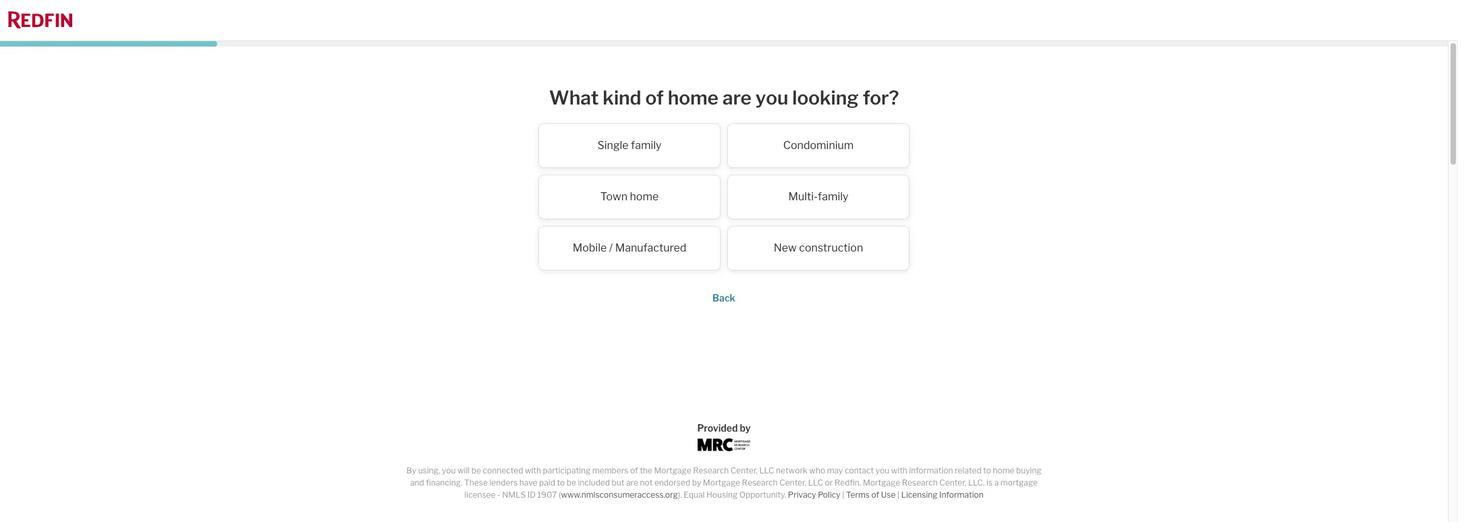 Task type: locate. For each thing, give the bounding box(es) containing it.
family right single
[[631, 139, 662, 152]]

with
[[525, 466, 541, 476], [891, 466, 907, 476]]

contact
[[845, 466, 874, 476]]

0 horizontal spatial are
[[626, 478, 638, 488]]

1 horizontal spatial with
[[891, 466, 907, 476]]

by up mortgage research center image
[[740, 422, 751, 434]]

with up use
[[891, 466, 907, 476]]

multi-
[[788, 190, 818, 203]]

family up construction
[[818, 190, 849, 203]]

0 horizontal spatial research
[[693, 466, 729, 476]]

terms
[[846, 490, 870, 500]]

-
[[497, 490, 500, 500]]

1907
[[537, 490, 557, 500]]

buying
[[1016, 466, 1042, 476]]

with up have
[[525, 466, 541, 476]]

0 horizontal spatial family
[[631, 139, 662, 152]]

0 horizontal spatial |
[[842, 490, 844, 500]]

be down participating
[[567, 478, 576, 488]]

0 vertical spatial llc
[[759, 466, 774, 476]]

what kind of home are you looking for? option group
[[454, 123, 994, 277]]

2 vertical spatial home
[[993, 466, 1015, 476]]

2 horizontal spatial home
[[993, 466, 1015, 476]]

be
[[471, 466, 481, 476], [567, 478, 576, 488]]

1 vertical spatial family
[[818, 190, 849, 203]]

of for will
[[630, 466, 638, 476]]

construction
[[799, 241, 863, 254]]

is
[[987, 478, 993, 488]]

| right use
[[897, 490, 900, 500]]

back button
[[713, 292, 735, 303]]

0 vertical spatial are
[[723, 86, 752, 109]]

have
[[519, 478, 537, 488]]

2 horizontal spatial mortgage
[[863, 478, 900, 488]]

0 horizontal spatial by
[[692, 478, 701, 488]]

mortgage research center image
[[698, 439, 750, 451]]

1 vertical spatial home
[[630, 190, 659, 203]]

research up housing
[[693, 466, 729, 476]]

included
[[578, 478, 610, 488]]

what kind of home are you looking for?
[[549, 86, 899, 109]]

town
[[600, 190, 628, 203]]

information
[[939, 490, 984, 500]]

or
[[825, 478, 833, 488]]

housing
[[706, 490, 738, 500]]

(
[[559, 490, 561, 500]]

2 vertical spatial of
[[871, 490, 879, 500]]

llc up "opportunity."
[[759, 466, 774, 476]]

mortgage up use
[[863, 478, 900, 488]]

the
[[640, 466, 652, 476]]

privacy
[[788, 490, 816, 500]]

center, up information
[[939, 478, 966, 488]]

you right contact at the right bottom of page
[[876, 466, 889, 476]]

these
[[464, 478, 488, 488]]

family for multi-family
[[818, 190, 849, 203]]

1 horizontal spatial home
[[668, 86, 719, 109]]

0 vertical spatial by
[[740, 422, 751, 434]]

research up licensing
[[902, 478, 938, 488]]

lenders
[[489, 478, 518, 488]]

center, down network
[[779, 478, 807, 488]]

1 vertical spatial of
[[630, 466, 638, 476]]

1 horizontal spatial be
[[567, 478, 576, 488]]

1 horizontal spatial family
[[818, 190, 849, 203]]

home inside option group
[[630, 190, 659, 203]]

mortgage up endorsed
[[654, 466, 691, 476]]

1 horizontal spatial center,
[[779, 478, 807, 488]]

1 horizontal spatial |
[[897, 490, 900, 500]]

endorsed
[[654, 478, 690, 488]]

0 horizontal spatial home
[[630, 190, 659, 203]]

of left the
[[630, 466, 638, 476]]

0 vertical spatial be
[[471, 466, 481, 476]]

home
[[668, 86, 719, 109], [630, 190, 659, 203], [993, 466, 1015, 476]]

by
[[740, 422, 751, 434], [692, 478, 701, 488]]

www.nmlsconsumeraccess.org
[[561, 490, 678, 500]]

mortgage
[[654, 466, 691, 476], [703, 478, 740, 488], [863, 478, 900, 488]]

paid
[[539, 478, 555, 488]]

1 vertical spatial are
[[626, 478, 638, 488]]

licensee
[[464, 490, 496, 500]]

llc.
[[968, 478, 985, 488]]

nmls
[[502, 490, 526, 500]]

2 horizontal spatial of
[[871, 490, 879, 500]]

but
[[612, 478, 624, 488]]

of
[[645, 86, 664, 109], [630, 466, 638, 476], [871, 490, 879, 500]]

center, up "opportunity."
[[731, 466, 758, 476]]

0 horizontal spatial be
[[471, 466, 481, 476]]

you up financing.
[[442, 466, 456, 476]]

members
[[592, 466, 629, 476]]

id
[[527, 490, 536, 500]]

llc up privacy policy link
[[808, 478, 823, 488]]

of inside by using, you will be connected with participating members of the mortgage research center, llc network who may contact you with information related to home buying and financing. these lenders have paid to be included but are not endorsed by mortgage research center, llc or redfin. mortgage research center, llc. is a mortgage licensee - nmls id 1907 (
[[630, 466, 638, 476]]

are
[[723, 86, 752, 109], [626, 478, 638, 488]]

2 | from the left
[[897, 490, 900, 500]]

single
[[597, 139, 629, 152]]

family
[[631, 139, 662, 152], [818, 190, 849, 203]]

0 vertical spatial family
[[631, 139, 662, 152]]

mortgage up housing
[[703, 478, 740, 488]]

|
[[842, 490, 844, 500], [897, 490, 900, 500]]

of left use
[[871, 490, 879, 500]]

llc
[[759, 466, 774, 476], [808, 478, 823, 488]]

1 horizontal spatial to
[[983, 466, 991, 476]]

to
[[983, 466, 991, 476], [557, 478, 565, 488]]

1 horizontal spatial by
[[740, 422, 751, 434]]

a
[[994, 478, 999, 488]]

0 vertical spatial of
[[645, 86, 664, 109]]

2 horizontal spatial center,
[[939, 478, 966, 488]]

/
[[609, 241, 613, 254]]

0 horizontal spatial of
[[630, 466, 638, 476]]

you
[[756, 86, 788, 109], [442, 466, 456, 476], [876, 466, 889, 476]]

of right kind
[[645, 86, 664, 109]]

by up equal at the bottom left
[[692, 478, 701, 488]]

1 vertical spatial by
[[692, 478, 701, 488]]

manufactured
[[615, 241, 686, 254]]

to up (
[[557, 478, 565, 488]]

looking for?
[[792, 86, 899, 109]]

be up these
[[471, 466, 481, 476]]

| down redfin.
[[842, 490, 844, 500]]

center,
[[731, 466, 758, 476], [779, 478, 807, 488], [939, 478, 966, 488]]

you up the condominium
[[756, 86, 788, 109]]

connected
[[483, 466, 523, 476]]

1 vertical spatial llc
[[808, 478, 823, 488]]

redfin.
[[835, 478, 861, 488]]

to up is
[[983, 466, 991, 476]]

mortgage
[[1001, 478, 1038, 488]]

0 horizontal spatial with
[[525, 466, 541, 476]]

research
[[693, 466, 729, 476], [742, 478, 778, 488], [902, 478, 938, 488]]

opportunity.
[[739, 490, 786, 500]]

of for housing
[[871, 490, 879, 500]]

1 vertical spatial to
[[557, 478, 565, 488]]

research up "opportunity."
[[742, 478, 778, 488]]

1 horizontal spatial are
[[723, 86, 752, 109]]

0 horizontal spatial to
[[557, 478, 565, 488]]

terms of use link
[[846, 490, 896, 500]]

0 horizontal spatial llc
[[759, 466, 774, 476]]

by using, you will be connected with participating members of the mortgage research center, llc network who may contact you with information related to home buying and financing. these lenders have paid to be included but are not endorsed by mortgage research center, llc or redfin. mortgage research center, llc. is a mortgage licensee - nmls id 1907 (
[[406, 466, 1042, 500]]



Task type: vqa. For each thing, say whether or not it's contained in the screenshot.
the leftmost the average homes
no



Task type: describe. For each thing, give the bounding box(es) containing it.
0 vertical spatial home
[[668, 86, 719, 109]]

equal
[[684, 490, 705, 500]]

policy
[[818, 490, 841, 500]]

not
[[640, 478, 653, 488]]

information
[[909, 466, 953, 476]]

kind
[[603, 86, 641, 109]]

use
[[881, 490, 896, 500]]

1 | from the left
[[842, 490, 844, 500]]

0 vertical spatial to
[[983, 466, 991, 476]]

by inside by using, you will be connected with participating members of the mortgage research center, llc network who may contact you with information related to home buying and financing. these lenders have paid to be included but are not endorsed by mortgage research center, llc or redfin. mortgage research center, llc. is a mortgage licensee - nmls id 1907 (
[[692, 478, 701, 488]]

are inside by using, you will be connected with participating members of the mortgage research center, llc network who may contact you with information related to home buying and financing. these lenders have paid to be included but are not endorsed by mortgage research center, llc or redfin. mortgage research center, llc. is a mortgage licensee - nmls id 1907 (
[[626, 478, 638, 488]]

will
[[458, 466, 470, 476]]

and
[[410, 478, 424, 488]]

financing.
[[426, 478, 463, 488]]

network
[[776, 466, 808, 476]]

home inside by using, you will be connected with participating members of the mortgage research center, llc network who may contact you with information related to home buying and financing. these lenders have paid to be included but are not endorsed by mortgage research center, llc or redfin. mortgage research center, llc. is a mortgage licensee - nmls id 1907 (
[[993, 466, 1015, 476]]

provided
[[697, 422, 738, 434]]

single family
[[597, 139, 662, 152]]

1 with from the left
[[525, 466, 541, 476]]

who
[[809, 466, 825, 476]]

privacy policy link
[[788, 490, 841, 500]]

1 horizontal spatial mortgage
[[703, 478, 740, 488]]

using,
[[418, 466, 440, 476]]

2 horizontal spatial you
[[876, 466, 889, 476]]

2 horizontal spatial research
[[902, 478, 938, 488]]

new construction
[[774, 241, 863, 254]]

mobile
[[573, 241, 607, 254]]

1 horizontal spatial research
[[742, 478, 778, 488]]

by
[[406, 466, 416, 476]]

multi-family
[[788, 190, 849, 203]]

1 vertical spatial be
[[567, 478, 576, 488]]

condominium
[[783, 139, 854, 152]]

www.nmlsconsumeraccess.org ). equal housing opportunity. privacy policy | terms of use | licensing information
[[561, 490, 984, 500]]

1 horizontal spatial llc
[[808, 478, 823, 488]]

1 horizontal spatial of
[[645, 86, 664, 109]]

2 with from the left
[[891, 466, 907, 476]]

town home
[[600, 190, 659, 203]]

new
[[774, 241, 797, 254]]

provided by
[[697, 422, 751, 434]]

back
[[713, 292, 735, 303]]

0 horizontal spatial center,
[[731, 466, 758, 476]]

licensing information link
[[901, 490, 984, 500]]

what
[[549, 86, 599, 109]]

licensing
[[901, 490, 938, 500]]

family for single family
[[631, 139, 662, 152]]

www.nmlsconsumeraccess.org link
[[561, 490, 678, 500]]

0 horizontal spatial mortgage
[[654, 466, 691, 476]]

may
[[827, 466, 843, 476]]

related
[[955, 466, 982, 476]]

mobile / manufactured
[[573, 241, 686, 254]]

participating
[[543, 466, 591, 476]]

).
[[678, 490, 682, 500]]

1 horizontal spatial you
[[756, 86, 788, 109]]

0 horizontal spatial you
[[442, 466, 456, 476]]



